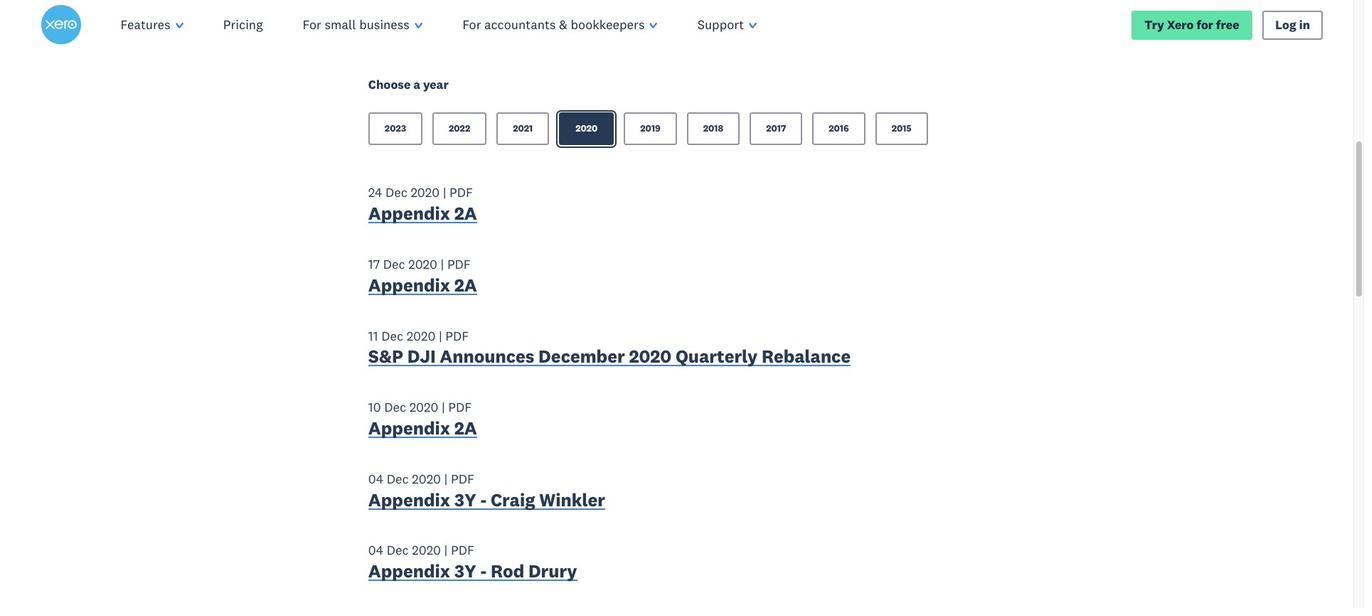 Task type: locate. For each thing, give the bounding box(es) containing it.
2021
[[513, 123, 533, 135]]

choose
[[368, 77, 411, 93]]

pdf down 2022 "button"
[[450, 184, 473, 201]]

1 - from the top
[[481, 488, 487, 511]]

3y
[[454, 488, 476, 511], [454, 560, 476, 583]]

2 appendix from the top
[[368, 274, 450, 296]]

3y inside the 04 dec 2020 | pdf appendix 3y - craig winkler
[[454, 488, 476, 511]]

2020 inside "17 dec 2020 | pdf appendix 2a"
[[408, 256, 437, 272]]

pdf inside "17 dec 2020 | pdf appendix 2a"
[[447, 256, 471, 272]]

3y inside 04 dec 2020 | pdf appendix 3y - rod drury
[[454, 560, 476, 583]]

pdf down announces
[[448, 399, 472, 416]]

dec inside 24 dec 2020 | pdf appendix 2a
[[386, 184, 408, 201]]

drury
[[529, 560, 577, 583]]

free
[[1216, 17, 1240, 32]]

pdf inside 04 dec 2020 | pdf appendix 3y - rod drury
[[451, 542, 474, 559]]

- left rod
[[481, 560, 487, 583]]

| for 04 dec 2020 | pdf appendix 3y - rod drury
[[444, 542, 448, 559]]

2020 right 2021
[[576, 123, 598, 135]]

log in link
[[1263, 10, 1323, 40]]

0 vertical spatial 3y
[[454, 488, 476, 511]]

1 04 from the top
[[368, 471, 384, 487]]

pdf up announces
[[446, 328, 469, 344]]

s&p dji announces december 2020 quarterly rebalance link
[[368, 345, 851, 371]]

december
[[539, 345, 625, 368]]

04 for appendix 3y - rod drury
[[368, 542, 384, 559]]

pdf for 10 dec 2020 | pdf appendix 2a
[[448, 399, 472, 416]]

2020 inside the 04 dec 2020 | pdf appendix 3y - craig winkler
[[412, 471, 441, 487]]

dec for 04 dec 2020 | pdf appendix 3y - rod drury
[[387, 542, 409, 559]]

| up the appendix 3y - craig winkler link
[[444, 471, 448, 487]]

1 vertical spatial -
[[481, 560, 487, 583]]

2017
[[766, 123, 786, 135]]

- inside the 04 dec 2020 | pdf appendix 3y - craig winkler
[[481, 488, 487, 511]]

1 vertical spatial 3y
[[454, 560, 476, 583]]

| down 2022 "button"
[[443, 184, 446, 201]]

2015 button
[[875, 113, 928, 145]]

2020 right '24' on the left
[[411, 184, 440, 201]]

2020 for 04 dec 2020 | pdf appendix 3y - rod drury
[[412, 542, 441, 559]]

0 vertical spatial -
[[481, 488, 487, 511]]

| down announces
[[442, 399, 445, 416]]

appendix inside "17 dec 2020 | pdf appendix 2a"
[[368, 274, 450, 296]]

dec inside 04 dec 2020 | pdf appendix 3y - rod drury
[[387, 542, 409, 559]]

try
[[1145, 17, 1164, 32]]

appendix 2a link down 17 at the top of page
[[368, 274, 477, 300]]

| inside 24 dec 2020 | pdf appendix 2a
[[443, 184, 446, 201]]

for left accountants
[[462, 16, 481, 33]]

2016 button
[[813, 113, 865, 145]]

features button
[[101, 0, 203, 50]]

pricing link
[[203, 0, 283, 50]]

for inside for accountants & bookkeepers dropdown button
[[462, 16, 481, 33]]

dec for 17 dec 2020 | pdf appendix 2a
[[383, 256, 405, 272]]

2020 left quarterly at the bottom of page
[[629, 345, 672, 368]]

2a
[[454, 202, 477, 225], [454, 274, 477, 296], [454, 417, 477, 440]]

0 horizontal spatial for
[[303, 16, 321, 33]]

dji
[[407, 345, 436, 368]]

2 04 from the top
[[368, 542, 384, 559]]

pdf inside 24 dec 2020 | pdf appendix 2a
[[450, 184, 473, 201]]

for left 'small'
[[303, 16, 321, 33]]

3 2a from the top
[[454, 417, 477, 440]]

appendix 2a link down 10
[[368, 417, 477, 443]]

for
[[303, 16, 321, 33], [462, 16, 481, 33]]

pdf for 24 dec 2020 | pdf appendix 2a
[[450, 184, 473, 201]]

04 inside the 04 dec 2020 | pdf appendix 3y - craig winkler
[[368, 471, 384, 487]]

2020 for 04 dec 2020 | pdf appendix 3y - craig winkler
[[412, 471, 441, 487]]

2020 up dji on the bottom
[[407, 328, 436, 344]]

0 vertical spatial appendix 2a link
[[368, 202, 477, 228]]

2020 down 10 dec 2020 | pdf appendix 2a
[[412, 471, 441, 487]]

1 appendix from the top
[[368, 202, 450, 225]]

0 vertical spatial 04
[[368, 471, 384, 487]]

| up appendix 3y - rod drury link
[[444, 542, 448, 559]]

dec inside 11 dec 2020 | pdf s&p dji announces december 2020 quarterly rebalance
[[381, 328, 403, 344]]

2020 for 10 dec 2020 | pdf appendix 2a
[[409, 399, 438, 416]]

dec for 04 dec 2020 | pdf appendix 3y - craig winkler
[[387, 471, 409, 487]]

- left craig
[[481, 488, 487, 511]]

pdf up appendix 3y - rod drury link
[[451, 542, 474, 559]]

2021 button
[[497, 113, 549, 145]]

2a inside "17 dec 2020 | pdf appendix 2a"
[[454, 274, 477, 296]]

for inside for small business dropdown button
[[303, 16, 321, 33]]

- inside 04 dec 2020 | pdf appendix 3y - rod drury
[[481, 560, 487, 583]]

pdf inside 10 dec 2020 | pdf appendix 2a
[[448, 399, 472, 416]]

2020 inside 04 dec 2020 | pdf appendix 3y - rod drury
[[412, 542, 441, 559]]

pdf inside 11 dec 2020 | pdf s&p dji announces december 2020 quarterly rebalance
[[446, 328, 469, 344]]

2 appendix 2a link from the top
[[368, 274, 477, 300]]

s&p
[[368, 345, 403, 368]]

2020
[[576, 123, 598, 135], [411, 184, 440, 201], [408, 256, 437, 272], [407, 328, 436, 344], [629, 345, 672, 368], [409, 399, 438, 416], [412, 471, 441, 487], [412, 542, 441, 559]]

dec
[[386, 184, 408, 201], [383, 256, 405, 272], [381, 328, 403, 344], [384, 399, 406, 416], [387, 471, 409, 487], [387, 542, 409, 559]]

appendix
[[368, 202, 450, 225], [368, 274, 450, 296], [368, 417, 450, 440], [368, 488, 450, 511], [368, 560, 450, 583]]

2a for 17 dec 2020 | pdf appendix 2a
[[454, 274, 477, 296]]

2a for 10 dec 2020 | pdf appendix 2a
[[454, 417, 477, 440]]

pdf down 24 dec 2020 | pdf appendix 2a
[[447, 256, 471, 272]]

3y left craig
[[454, 488, 476, 511]]

2a inside 24 dec 2020 | pdf appendix 2a
[[454, 202, 477, 225]]

appendix for 04 dec 2020 | pdf appendix 3y - rod drury
[[368, 560, 450, 583]]

dec inside "17 dec 2020 | pdf appendix 2a"
[[383, 256, 405, 272]]

4 appendix from the top
[[368, 488, 450, 511]]

1 3y from the top
[[454, 488, 476, 511]]

2020 right 10
[[409, 399, 438, 416]]

| for 04 dec 2020 | pdf appendix 3y - craig winkler
[[444, 471, 448, 487]]

appendix 2a link down '24' on the left
[[368, 202, 477, 228]]

log in
[[1276, 17, 1310, 32]]

1 vertical spatial 04
[[368, 542, 384, 559]]

3 appendix from the top
[[368, 417, 450, 440]]

try xero for free
[[1145, 17, 1240, 32]]

3y left rod
[[454, 560, 476, 583]]

| inside 04 dec 2020 | pdf appendix 3y - rod drury
[[444, 542, 448, 559]]

a
[[413, 77, 420, 93]]

| inside the 04 dec 2020 | pdf appendix 3y - craig winkler
[[444, 471, 448, 487]]

24
[[368, 184, 382, 201]]

appendix inside 04 dec 2020 | pdf appendix 3y - rod drury
[[368, 560, 450, 583]]

2020 button
[[559, 113, 614, 145]]

support button
[[678, 0, 777, 50]]

appendix inside 10 dec 2020 | pdf appendix 2a
[[368, 417, 450, 440]]

2 2a from the top
[[454, 274, 477, 296]]

dec inside the 04 dec 2020 | pdf appendix 3y - craig winkler
[[387, 471, 409, 487]]

2020 inside 10 dec 2020 | pdf appendix 2a
[[409, 399, 438, 416]]

appendix inside the 04 dec 2020 | pdf appendix 3y - craig winkler
[[368, 488, 450, 511]]

1 appendix 2a link from the top
[[368, 202, 477, 228]]

dec for 11 dec 2020 | pdf s&p dji announces december 2020 quarterly rebalance
[[381, 328, 403, 344]]

2a inside 10 dec 2020 | pdf appendix 2a
[[454, 417, 477, 440]]

|
[[443, 184, 446, 201], [441, 256, 444, 272], [439, 328, 442, 344], [442, 399, 445, 416], [444, 471, 448, 487], [444, 542, 448, 559]]

support
[[698, 16, 744, 33]]

2 vertical spatial appendix 2a link
[[368, 417, 477, 443]]

| inside "17 dec 2020 | pdf appendix 2a"
[[441, 256, 444, 272]]

| down 24 dec 2020 | pdf appendix 2a
[[441, 256, 444, 272]]

-
[[481, 488, 487, 511], [481, 560, 487, 583]]

2020 up appendix 3y - rod drury link
[[412, 542, 441, 559]]

2 3y from the top
[[454, 560, 476, 583]]

appendix 2a link
[[368, 202, 477, 228], [368, 274, 477, 300], [368, 417, 477, 443]]

2023
[[385, 123, 406, 135]]

1 vertical spatial appendix 2a link
[[368, 274, 477, 300]]

1 2a from the top
[[454, 202, 477, 225]]

2022
[[449, 123, 470, 135]]

pricing
[[223, 16, 263, 33]]

17
[[368, 256, 380, 272]]

2 - from the top
[[481, 560, 487, 583]]

bookkeepers
[[571, 16, 645, 33]]

1 vertical spatial 2a
[[454, 274, 477, 296]]

pdf for 04 dec 2020 | pdf appendix 3y - rod drury
[[451, 542, 474, 559]]

| for 24 dec 2020 | pdf appendix 2a
[[443, 184, 446, 201]]

04 inside 04 dec 2020 | pdf appendix 3y - rod drury
[[368, 542, 384, 559]]

appendix inside 24 dec 2020 | pdf appendix 2a
[[368, 202, 450, 225]]

3y for craig
[[454, 488, 476, 511]]

04
[[368, 471, 384, 487], [368, 542, 384, 559]]

| up announces
[[439, 328, 442, 344]]

| inside 11 dec 2020 | pdf s&p dji announces december 2020 quarterly rebalance
[[439, 328, 442, 344]]

pdf
[[450, 184, 473, 201], [447, 256, 471, 272], [446, 328, 469, 344], [448, 399, 472, 416], [451, 471, 474, 487], [451, 542, 474, 559]]

for
[[1197, 17, 1214, 32]]

1 horizontal spatial for
[[462, 16, 481, 33]]

2020 right 17 at the top of page
[[408, 256, 437, 272]]

1 for from the left
[[303, 16, 321, 33]]

0 vertical spatial 2a
[[454, 202, 477, 225]]

for small business
[[303, 16, 410, 33]]

appendix 3y - rod drury link
[[368, 560, 577, 586]]

5 appendix from the top
[[368, 560, 450, 583]]

pdf inside the 04 dec 2020 | pdf appendix 3y - craig winkler
[[451, 471, 474, 487]]

2 vertical spatial 2a
[[454, 417, 477, 440]]

| inside 10 dec 2020 | pdf appendix 2a
[[442, 399, 445, 416]]

pdf up the appendix 3y - craig winkler link
[[451, 471, 474, 487]]

for for for accountants & bookkeepers
[[462, 16, 481, 33]]

dec inside 10 dec 2020 | pdf appendix 2a
[[384, 399, 406, 416]]

appendix 2a link for 24 dec 2020 | pdf appendix 2a
[[368, 202, 477, 228]]

2020 inside "button"
[[576, 123, 598, 135]]

2 for from the left
[[462, 16, 481, 33]]

10 dec 2020 | pdf appendix 2a
[[368, 399, 477, 440]]

2020 inside 24 dec 2020 | pdf appendix 2a
[[411, 184, 440, 201]]

04 dec 2020 | pdf appendix 3y - rod drury
[[368, 542, 577, 583]]

for accountants & bookkeepers
[[462, 16, 645, 33]]

3 appendix 2a link from the top
[[368, 417, 477, 443]]

business
[[359, 16, 410, 33]]



Task type: describe. For each thing, give the bounding box(es) containing it.
2015
[[892, 123, 912, 135]]

pdf for 17 dec 2020 | pdf appendix 2a
[[447, 256, 471, 272]]

2020 for 24 dec 2020 | pdf appendix 2a
[[411, 184, 440, 201]]

winkler
[[539, 488, 605, 511]]

rod
[[491, 560, 524, 583]]

2019
[[640, 123, 661, 135]]

| for 11 dec 2020 | pdf s&p dji announces december 2020 quarterly rebalance
[[439, 328, 442, 344]]

| for 17 dec 2020 | pdf appendix 2a
[[441, 256, 444, 272]]

xero homepage image
[[41, 5, 81, 45]]

appendix 2a link for 17 dec 2020 | pdf appendix 2a
[[368, 274, 477, 300]]

24 dec 2020 | pdf appendix 2a
[[368, 184, 477, 225]]

accountants
[[484, 16, 556, 33]]

in
[[1299, 17, 1310, 32]]

appendix 2a link for 10 dec 2020 | pdf appendix 2a
[[368, 417, 477, 443]]

2020 for 11 dec 2020 | pdf s&p dji announces december 2020 quarterly rebalance
[[407, 328, 436, 344]]

2023 button
[[368, 113, 423, 145]]

for small business button
[[283, 0, 443, 50]]

2020 for 17 dec 2020 | pdf appendix 2a
[[408, 256, 437, 272]]

- for craig
[[481, 488, 487, 511]]

appendix 3y - craig winkler link
[[368, 488, 605, 514]]

announces
[[440, 345, 534, 368]]

2022 button
[[433, 113, 487, 145]]

2019 button
[[624, 113, 677, 145]]

rebalance
[[762, 345, 851, 368]]

2018
[[703, 123, 724, 135]]

appendix for 24 dec 2020 | pdf appendix 2a
[[368, 202, 450, 225]]

10
[[368, 399, 381, 416]]

year
[[423, 77, 449, 93]]

&
[[559, 16, 568, 33]]

craig
[[491, 488, 535, 511]]

quarterly
[[676, 345, 758, 368]]

pdf for 11 dec 2020 | pdf s&p dji announces december 2020 quarterly rebalance
[[446, 328, 469, 344]]

appendix for 10 dec 2020 | pdf appendix 2a
[[368, 417, 450, 440]]

17 dec 2020 | pdf appendix 2a
[[368, 256, 477, 296]]

features
[[121, 16, 170, 33]]

04 for appendix 3y - craig winkler
[[368, 471, 384, 487]]

| for 10 dec 2020 | pdf appendix 2a
[[442, 399, 445, 416]]

log
[[1276, 17, 1297, 32]]

2017 button
[[750, 113, 803, 145]]

11 dec 2020 | pdf s&p dji announces december 2020 quarterly rebalance
[[368, 328, 851, 368]]

try xero for free link
[[1132, 10, 1253, 40]]

small
[[325, 16, 356, 33]]

3y for rod
[[454, 560, 476, 583]]

04 dec 2020 | pdf appendix 3y - craig winkler
[[368, 471, 605, 511]]

choose a year
[[368, 77, 449, 93]]

- for rod
[[481, 560, 487, 583]]

for accountants & bookkeepers button
[[443, 0, 678, 50]]

11
[[368, 328, 378, 344]]

2016
[[829, 123, 849, 135]]

appendix for 04 dec 2020 | pdf appendix 3y - craig winkler
[[368, 488, 450, 511]]

appendix for 17 dec 2020 | pdf appendix 2a
[[368, 274, 450, 296]]

2018 button
[[687, 113, 740, 145]]

dec for 10 dec 2020 | pdf appendix 2a
[[384, 399, 406, 416]]

dec for 24 dec 2020 | pdf appendix 2a
[[386, 184, 408, 201]]

2a for 24 dec 2020 | pdf appendix 2a
[[454, 202, 477, 225]]

pdf for 04 dec 2020 | pdf appendix 3y - craig winkler
[[451, 471, 474, 487]]

for for for small business
[[303, 16, 321, 33]]

xero
[[1167, 17, 1194, 32]]



Task type: vqa. For each thing, say whether or not it's contained in the screenshot.
the Winkler
yes



